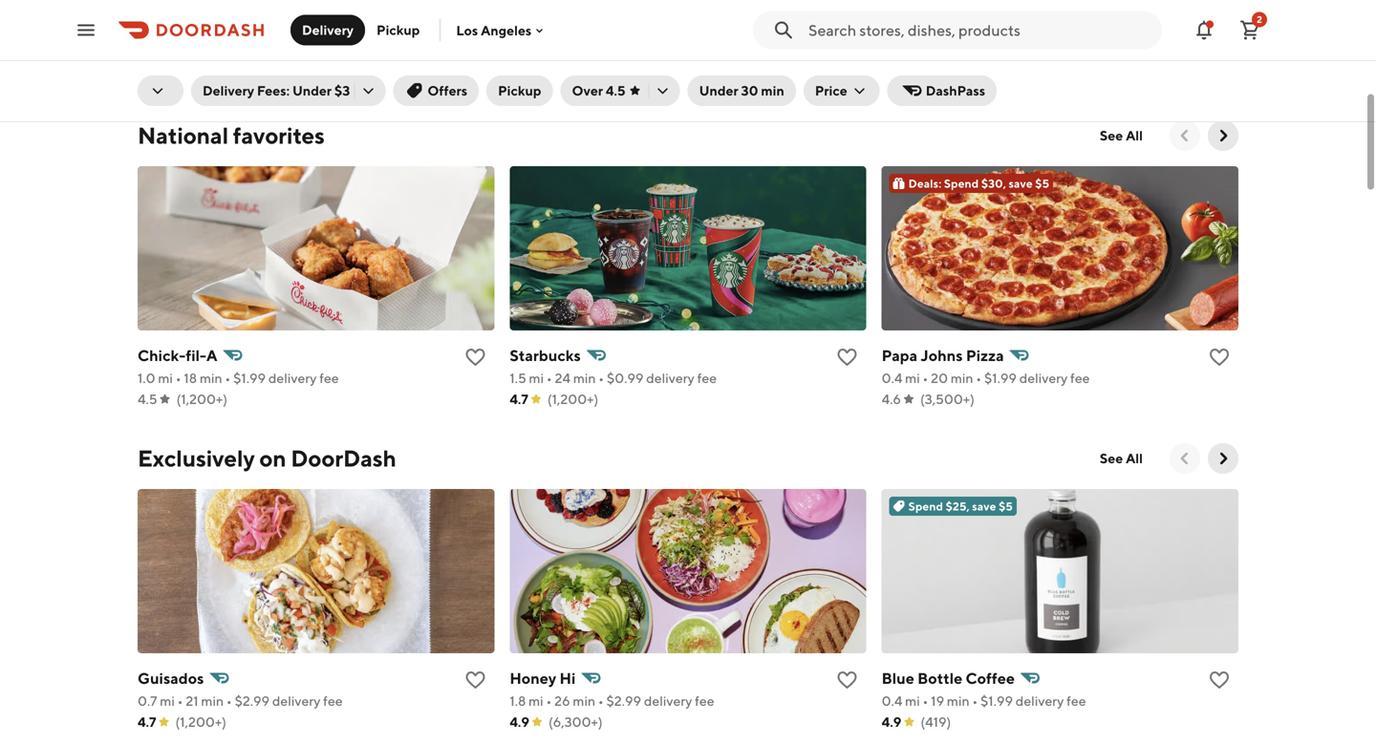 Task type: describe. For each thing, give the bounding box(es) containing it.
all for national favorites
[[1126, 128, 1144, 143]]

see all for national favorites
[[1100, 128, 1144, 143]]

1 under from the left
[[293, 83, 332, 98]]

chick-fil-a
[[138, 347, 218, 365]]

• left 21
[[178, 694, 183, 709]]

• down johns
[[923, 371, 929, 386]]

4.6
[[882, 392, 902, 407]]

min for guisados
[[201, 694, 224, 709]]

• left 26
[[546, 694, 552, 709]]

fee for honey hi
[[695, 694, 715, 709]]

fee for guisados
[[323, 694, 343, 709]]

mi for starbucks
[[529, 371, 544, 386]]

fee for dashmart
[[325, 47, 345, 63]]

mi for guisados
[[160, 694, 175, 709]]

dashpass button
[[888, 76, 997, 106]]

doordash
[[291, 445, 397, 472]]

blue bottle coffee
[[882, 670, 1015, 688]]

1 vertical spatial spend
[[909, 500, 944, 513]]

mi for papa johns pizza
[[906, 371, 920, 386]]

(6,300+)
[[549, 715, 603, 731]]

• down coffee
[[973, 694, 978, 709]]

mi for chick-fil-a
[[158, 371, 173, 386]]

delivery for delivery fees: under $3
[[203, 83, 254, 98]]

honey
[[510, 670, 557, 688]]

delivery for guisados
[[272, 694, 321, 709]]

Store search: begin typing to search for stores available on DoorDash text field
[[809, 20, 1151, 41]]

21
[[186, 694, 199, 709]]

fee for blue bottle coffee
[[1067, 694, 1087, 709]]

1 vertical spatial save
[[973, 500, 997, 513]]

4.5 inside over 4.5 button
[[606, 83, 626, 98]]

click to add this store to your saved list image for blue bottle coffee
[[1209, 669, 1232, 692]]

fil-
[[186, 347, 206, 365]]

deals:
[[909, 177, 942, 190]]

national favorites
[[138, 122, 325, 149]]

min inside button
[[761, 83, 785, 98]]

(3,500+)
[[921, 392, 975, 407]]

• left the 19
[[923, 694, 929, 709]]

delivery button
[[291, 15, 365, 45]]

delivery for starbucks
[[647, 371, 695, 386]]

min for papa johns pizza
[[951, 371, 974, 386]]

los angeles
[[456, 22, 532, 38]]

24
[[555, 371, 571, 386]]

min for starbucks
[[574, 371, 596, 386]]

0.4 for national favorites
[[882, 371, 903, 386]]

• right 24
[[599, 371, 604, 386]]

$3
[[335, 83, 350, 98]]

(1,200+) for exclusively on doordash
[[175, 715, 227, 731]]

all for exclusively on doordash
[[1126, 451, 1144, 467]]

papa johns pizza
[[882, 347, 1005, 365]]

1.7 mi • 20 min • $0.99 delivery fee
[[138, 47, 345, 63]]

$0.99 for dashmart
[[235, 47, 272, 63]]

under 30 min
[[700, 83, 785, 98]]

offers
[[428, 83, 468, 98]]

4.9 for blue bottle coffee
[[882, 715, 902, 731]]

notification bell image
[[1193, 19, 1216, 42]]

angeles
[[481, 22, 532, 38]]

click to add this store to your saved list image for guisados
[[464, 669, 487, 692]]

los angeles button
[[456, 22, 547, 38]]

deals: spend $30, save $5
[[909, 177, 1050, 190]]

1.0
[[138, 371, 155, 386]]

(16,200+)
[[176, 68, 236, 84]]

0.4 mi • 19 min • $1.99 delivery fee
[[882, 694, 1087, 709]]

national
[[138, 122, 229, 149]]

• down dashmart
[[173, 47, 179, 63]]

1 vertical spatial $5
[[999, 500, 1013, 513]]

1.7
[[138, 47, 153, 63]]

4.7 for guisados
[[138, 715, 156, 731]]

18
[[184, 371, 197, 386]]

delivery for dashmart
[[274, 47, 323, 63]]

delivery for chick-fil-a
[[269, 371, 317, 386]]

price
[[815, 83, 848, 98]]

1 horizontal spatial save
[[1009, 177, 1033, 190]]

26
[[555, 694, 570, 709]]

exclusively on doordash link
[[138, 444, 397, 474]]

under inside button
[[700, 83, 739, 98]]

20 for dashmart
[[181, 47, 199, 63]]

delivery for blue bottle coffee
[[1016, 694, 1065, 709]]

exclusively
[[138, 445, 255, 472]]

2
[[1257, 14, 1263, 25]]

0.7 mi • 21 min • $2.99 delivery fee
[[138, 694, 343, 709]]

next button of carousel image for national favorites
[[1214, 126, 1233, 145]]

0 vertical spatial spend
[[945, 177, 979, 190]]

4.7 for starbucks
[[510, 392, 529, 407]]

19
[[931, 694, 945, 709]]

min for honey hi
[[573, 694, 596, 709]]

click to add this store to your saved list image for starbucks
[[836, 346, 859, 369]]

delivery for delivery
[[302, 22, 354, 38]]

1 items, open order cart image
[[1239, 19, 1262, 42]]

$0.99 for starbucks
[[607, 371, 644, 386]]

click to remove this store from your saved list image
[[464, 23, 487, 46]]

click to add this store to your saved list image for papa johns pizza
[[1209, 346, 1232, 369]]

price button
[[804, 76, 880, 106]]

0.7
[[138, 694, 157, 709]]

spend $25, save $5
[[909, 500, 1013, 513]]

blue
[[882, 670, 915, 688]]

over
[[572, 83, 603, 98]]



Task type: locate. For each thing, give the bounding box(es) containing it.
under left 30
[[700, 83, 739, 98]]

2 under from the left
[[700, 83, 739, 98]]

open menu image
[[75, 19, 98, 42]]

4.8
[[138, 68, 157, 84]]

1 horizontal spatial pickup
[[498, 83, 542, 98]]

$5
[[1036, 177, 1050, 190], [999, 500, 1013, 513]]

delivery
[[302, 22, 354, 38], [203, 83, 254, 98]]

1.0 mi • 18 min • $1.99 delivery fee
[[138, 371, 339, 386]]

$5 right $30,
[[1036, 177, 1050, 190]]

0 vertical spatial see all link
[[1089, 120, 1155, 151]]

$2.99
[[235, 694, 270, 709], [607, 694, 642, 709]]

favorites
[[233, 122, 325, 149]]

1 vertical spatial $0.99
[[607, 371, 644, 386]]

2 0.4 from the top
[[882, 694, 903, 709]]

1 $2.99 from the left
[[235, 694, 270, 709]]

0.4 down blue
[[882, 694, 903, 709]]

1.8
[[510, 694, 526, 709]]

delivery
[[274, 47, 323, 63], [269, 371, 317, 386], [647, 371, 695, 386], [1020, 371, 1068, 386], [272, 694, 321, 709], [644, 694, 693, 709], [1016, 694, 1065, 709]]

2 see from the top
[[1100, 451, 1124, 467]]

0 vertical spatial next button of carousel image
[[1214, 126, 1233, 145]]

1 vertical spatial 0.4
[[882, 694, 903, 709]]

fee for chick-fil-a
[[320, 371, 339, 386]]

0.4 for exclusively on doordash
[[882, 694, 903, 709]]

see all link left previous button of carousel image
[[1089, 444, 1155, 474]]

1 vertical spatial 4.5
[[138, 392, 157, 407]]

2 see all link from the top
[[1089, 444, 1155, 474]]

fees:
[[257, 83, 290, 98]]

delivery up the $3
[[302, 22, 354, 38]]

1.5 mi • 24 min • $0.99 delivery fee
[[510, 371, 717, 386]]

30
[[742, 83, 759, 98]]

1 vertical spatial 4.7
[[138, 715, 156, 731]]

all left previous button of carousel icon
[[1126, 128, 1144, 143]]

0 horizontal spatial $2.99
[[235, 694, 270, 709]]

• left 24
[[547, 371, 552, 386]]

see all link
[[1089, 120, 1155, 151], [1089, 444, 1155, 474]]

honey hi
[[510, 670, 576, 688]]

1 horizontal spatial 4.5
[[606, 83, 626, 98]]

$2.99 right 21
[[235, 694, 270, 709]]

previous button of carousel image
[[1176, 449, 1195, 469]]

all left previous button of carousel image
[[1126, 451, 1144, 467]]

1 horizontal spatial pickup button
[[487, 76, 553, 106]]

0 vertical spatial $5
[[1036, 177, 1050, 190]]

mi right 0.7
[[160, 694, 175, 709]]

$2.99 right 26
[[607, 694, 642, 709]]

see left previous button of carousel image
[[1100, 451, 1124, 467]]

mi right 1.5 on the left
[[529, 371, 544, 386]]

• up (6,300+)
[[598, 694, 604, 709]]

delivery down 1.7 mi • 20 min • $0.99 delivery fee
[[203, 83, 254, 98]]

under 30 min button
[[688, 76, 796, 106]]

mi down papa
[[906, 371, 920, 386]]

0 vertical spatial pickup button
[[365, 15, 432, 45]]

1 0.4 from the top
[[882, 371, 903, 386]]

starbucks
[[510, 347, 581, 365]]

min up the (3,500+)
[[951, 371, 974, 386]]

1 vertical spatial delivery
[[203, 83, 254, 98]]

min for dashmart
[[201, 47, 224, 63]]

1 see from the top
[[1100, 128, 1124, 143]]

see all link left previous button of carousel icon
[[1089, 120, 1155, 151]]

0 horizontal spatial 4.9
[[510, 715, 530, 731]]

los
[[456, 22, 478, 38]]

over 4.5 button
[[561, 76, 680, 106]]

mi right 1.0
[[158, 371, 173, 386]]

fee
[[325, 47, 345, 63], [320, 371, 339, 386], [698, 371, 717, 386], [1071, 371, 1090, 386], [323, 694, 343, 709], [695, 694, 715, 709], [1067, 694, 1087, 709]]

1 horizontal spatial $5
[[1036, 177, 1050, 190]]

4.9
[[510, 715, 530, 731], [882, 715, 902, 731]]

click to add this store to your saved list image for chick-fil-a
[[464, 346, 487, 369]]

0 horizontal spatial 4.7
[[138, 715, 156, 731]]

20
[[181, 47, 199, 63], [931, 371, 949, 386]]

next button of carousel image
[[1214, 126, 1233, 145], [1214, 449, 1233, 469]]

• down pizza
[[977, 371, 982, 386]]

1 vertical spatial 20
[[931, 371, 949, 386]]

on
[[260, 445, 286, 472]]

delivery inside button
[[302, 22, 354, 38]]

0 horizontal spatial under
[[293, 83, 332, 98]]

see for exclusively on doordash
[[1100, 451, 1124, 467]]

pickup button left los at the left top
[[365, 15, 432, 45]]

0 vertical spatial save
[[1009, 177, 1033, 190]]

$1.99 down pizza
[[985, 371, 1017, 386]]

hi
[[560, 670, 576, 688]]

see all left previous button of carousel image
[[1100, 451, 1144, 467]]

min right 26
[[573, 694, 596, 709]]

(1,200+) for national favorites
[[176, 392, 228, 407]]

$1.99 for exclusively on doordash
[[981, 694, 1014, 709]]

1 vertical spatial see
[[1100, 451, 1124, 467]]

1 horizontal spatial $0.99
[[607, 371, 644, 386]]

1.5
[[510, 371, 527, 386]]

$1.99 right 18
[[233, 371, 266, 386]]

see all link for exclusively on doordash
[[1089, 444, 1155, 474]]

1 vertical spatial all
[[1126, 451, 1144, 467]]

0 vertical spatial delivery
[[302, 22, 354, 38]]

mi right 1.7
[[156, 47, 170, 63]]

mi for dashmart
[[156, 47, 170, 63]]

$2.99 for honey hi
[[607, 694, 642, 709]]

guisados
[[138, 670, 204, 688]]

min right 18
[[200, 371, 222, 386]]

4.5 right over
[[606, 83, 626, 98]]

• left 18
[[176, 371, 181, 386]]

mi
[[156, 47, 170, 63], [158, 371, 173, 386], [529, 371, 544, 386], [906, 371, 920, 386], [160, 694, 175, 709], [529, 694, 544, 709], [906, 694, 920, 709]]

1 horizontal spatial delivery
[[302, 22, 354, 38]]

4.9 down blue
[[882, 715, 902, 731]]

click to add this store to your saved list image for honey hi
[[836, 669, 859, 692]]

1 vertical spatial see all link
[[1089, 444, 1155, 474]]

1 next button of carousel image from the top
[[1214, 126, 1233, 145]]

pizza
[[966, 347, 1005, 365]]

2 next button of carousel image from the top
[[1214, 449, 1233, 469]]

mi right the 1.8
[[529, 694, 544, 709]]

min right 21
[[201, 694, 224, 709]]

1 horizontal spatial 4.9
[[882, 715, 902, 731]]

0.4 up 4.6
[[882, 371, 903, 386]]

$2.99 for guisados
[[235, 694, 270, 709]]

• right 18
[[225, 371, 231, 386]]

1 all from the top
[[1126, 128, 1144, 143]]

$0.99
[[235, 47, 272, 63], [607, 371, 644, 386]]

2 button
[[1232, 11, 1270, 49]]

0 horizontal spatial 20
[[181, 47, 199, 63]]

spend left $30,
[[945, 177, 979, 190]]

1 horizontal spatial 4.7
[[510, 392, 529, 407]]

•
[[173, 47, 179, 63], [226, 47, 232, 63], [176, 371, 181, 386], [225, 371, 231, 386], [547, 371, 552, 386], [599, 371, 604, 386], [923, 371, 929, 386], [977, 371, 982, 386], [178, 694, 183, 709], [226, 694, 232, 709], [546, 694, 552, 709], [598, 694, 604, 709], [923, 694, 929, 709], [973, 694, 978, 709]]

0 horizontal spatial pickup
[[377, 22, 420, 38]]

save right $30,
[[1009, 177, 1033, 190]]

pickup down angeles
[[498, 83, 542, 98]]

0 vertical spatial 20
[[181, 47, 199, 63]]

2 $2.99 from the left
[[607, 694, 642, 709]]

1 horizontal spatial $2.99
[[607, 694, 642, 709]]

papa
[[882, 347, 918, 365]]

see for national favorites
[[1100, 128, 1124, 143]]

save
[[1009, 177, 1033, 190], [973, 500, 997, 513]]

next button of carousel image for exclusively on doordash
[[1214, 449, 1233, 469]]

0 horizontal spatial $0.99
[[235, 47, 272, 63]]

$1.99
[[233, 371, 266, 386], [985, 371, 1017, 386], [981, 694, 1014, 709]]

mi for honey hi
[[529, 694, 544, 709]]

chick-
[[138, 347, 186, 365]]

min right the 19
[[947, 694, 970, 709]]

1 vertical spatial pickup
[[498, 83, 542, 98]]

• up (16,200+)
[[226, 47, 232, 63]]

a
[[206, 347, 218, 365]]

$30,
[[982, 177, 1007, 190]]

(419)
[[921, 715, 952, 731]]

4.9 down the 1.8
[[510, 715, 530, 731]]

mi left the 19
[[906, 694, 920, 709]]

pickup button down angeles
[[487, 76, 553, 106]]

$0.99 up fees: at the left of page
[[235, 47, 272, 63]]

0 vertical spatial see
[[1100, 128, 1124, 143]]

$5 right $25,
[[999, 500, 1013, 513]]

0 vertical spatial all
[[1126, 128, 1144, 143]]

20 up the (3,500+)
[[931, 371, 949, 386]]

1 vertical spatial pickup button
[[487, 76, 553, 106]]

2 see all from the top
[[1100, 451, 1144, 467]]

$1.99 for national favorites
[[985, 371, 1017, 386]]

min up (16,200+)
[[201, 47, 224, 63]]

0 horizontal spatial $5
[[999, 500, 1013, 513]]

0 horizontal spatial delivery
[[203, 83, 254, 98]]

4.9 for honey hi
[[510, 715, 530, 731]]

dashmart
[[138, 23, 208, 42]]

over 4.5
[[572, 83, 626, 98]]

4.7 down 1.5 on the left
[[510, 392, 529, 407]]

fee for starbucks
[[698, 371, 717, 386]]

min for chick-fil-a
[[200, 371, 222, 386]]

pickup left los at the left top
[[377, 22, 420, 38]]

0 horizontal spatial save
[[973, 500, 997, 513]]

delivery for honey hi
[[644, 694, 693, 709]]

2 all from the top
[[1126, 451, 1144, 467]]

1 see all link from the top
[[1089, 120, 1155, 151]]

pickup button
[[365, 15, 432, 45], [487, 76, 553, 106]]

see all link for national favorites
[[1089, 120, 1155, 151]]

bottle
[[918, 670, 963, 688]]

0 horizontal spatial 4.5
[[138, 392, 157, 407]]

fee for papa johns pizza
[[1071, 371, 1090, 386]]

min right 30
[[761, 83, 785, 98]]

next button of carousel image right previous button of carousel icon
[[1214, 126, 1233, 145]]

20 up (16,200+)
[[181, 47, 199, 63]]

1 see all from the top
[[1100, 128, 1144, 143]]

click to add this store to your saved list image
[[464, 346, 487, 369], [836, 346, 859, 369], [1209, 346, 1232, 369], [464, 669, 487, 692], [836, 669, 859, 692], [1209, 669, 1232, 692]]

0 horizontal spatial pickup button
[[365, 15, 432, 45]]

0 vertical spatial pickup
[[377, 22, 420, 38]]

spend left $25,
[[909, 500, 944, 513]]

4.5 down 1.0
[[138, 392, 157, 407]]

1 4.9 from the left
[[510, 715, 530, 731]]

1 horizontal spatial under
[[700, 83, 739, 98]]

4.7 down 0.7
[[138, 715, 156, 731]]

• right 21
[[226, 694, 232, 709]]

1 horizontal spatial 20
[[931, 371, 949, 386]]

0 vertical spatial 0.4
[[882, 371, 903, 386]]

national favorites link
[[138, 120, 325, 151]]

dashpass
[[926, 83, 986, 98]]

save right $25,
[[973, 500, 997, 513]]

0 vertical spatial $0.99
[[235, 47, 272, 63]]

min right 24
[[574, 371, 596, 386]]

offers button
[[393, 76, 479, 106]]

4.5
[[606, 83, 626, 98], [138, 392, 157, 407]]

previous button of carousel image
[[1176, 126, 1195, 145]]

mi for blue bottle coffee
[[906, 694, 920, 709]]

20 for papa johns pizza
[[931, 371, 949, 386]]

(1,200+) down 18
[[176, 392, 228, 407]]

exclusively on doordash
[[138, 445, 397, 472]]

$0.99 right 24
[[607, 371, 644, 386]]

1.8 mi • 26 min • $2.99 delivery fee
[[510, 694, 715, 709]]

0 vertical spatial 4.7
[[510, 392, 529, 407]]

see all left previous button of carousel icon
[[1100, 128, 1144, 143]]

$25,
[[946, 500, 970, 513]]

spend
[[945, 177, 979, 190], [909, 500, 944, 513]]

0 vertical spatial 4.5
[[606, 83, 626, 98]]

all
[[1126, 128, 1144, 143], [1126, 451, 1144, 467]]

4.7
[[510, 392, 529, 407], [138, 715, 156, 731]]

coffee
[[966, 670, 1015, 688]]

(1,200+) down 24
[[548, 392, 599, 407]]

delivery fees: under $3
[[203, 83, 350, 98]]

johns
[[921, 347, 963, 365]]

see left previous button of carousel icon
[[1100, 128, 1124, 143]]

2 4.9 from the left
[[882, 715, 902, 731]]

1 vertical spatial see all
[[1100, 451, 1144, 467]]

pickup
[[377, 22, 420, 38], [498, 83, 542, 98]]

under left the $3
[[293, 83, 332, 98]]

see all
[[1100, 128, 1144, 143], [1100, 451, 1144, 467]]

see
[[1100, 128, 1124, 143], [1100, 451, 1124, 467]]

$1.99 down coffee
[[981, 694, 1014, 709]]

0 vertical spatial see all
[[1100, 128, 1144, 143]]

1 vertical spatial next button of carousel image
[[1214, 449, 1233, 469]]

(1,200+)
[[176, 392, 228, 407], [548, 392, 599, 407], [175, 715, 227, 731]]

min
[[201, 47, 224, 63], [761, 83, 785, 98], [200, 371, 222, 386], [574, 371, 596, 386], [951, 371, 974, 386], [201, 694, 224, 709], [573, 694, 596, 709], [947, 694, 970, 709]]

see all for exclusively on doordash
[[1100, 451, 1144, 467]]

delivery for papa johns pizza
[[1020, 371, 1068, 386]]

next button of carousel image right previous button of carousel image
[[1214, 449, 1233, 469]]

0.4 mi • 20 min • $1.99 delivery fee
[[882, 371, 1090, 386]]

min for blue bottle coffee
[[947, 694, 970, 709]]

(1,200+) down 21
[[175, 715, 227, 731]]

under
[[293, 83, 332, 98], [700, 83, 739, 98]]



Task type: vqa. For each thing, say whether or not it's contained in the screenshot.
2023
no



